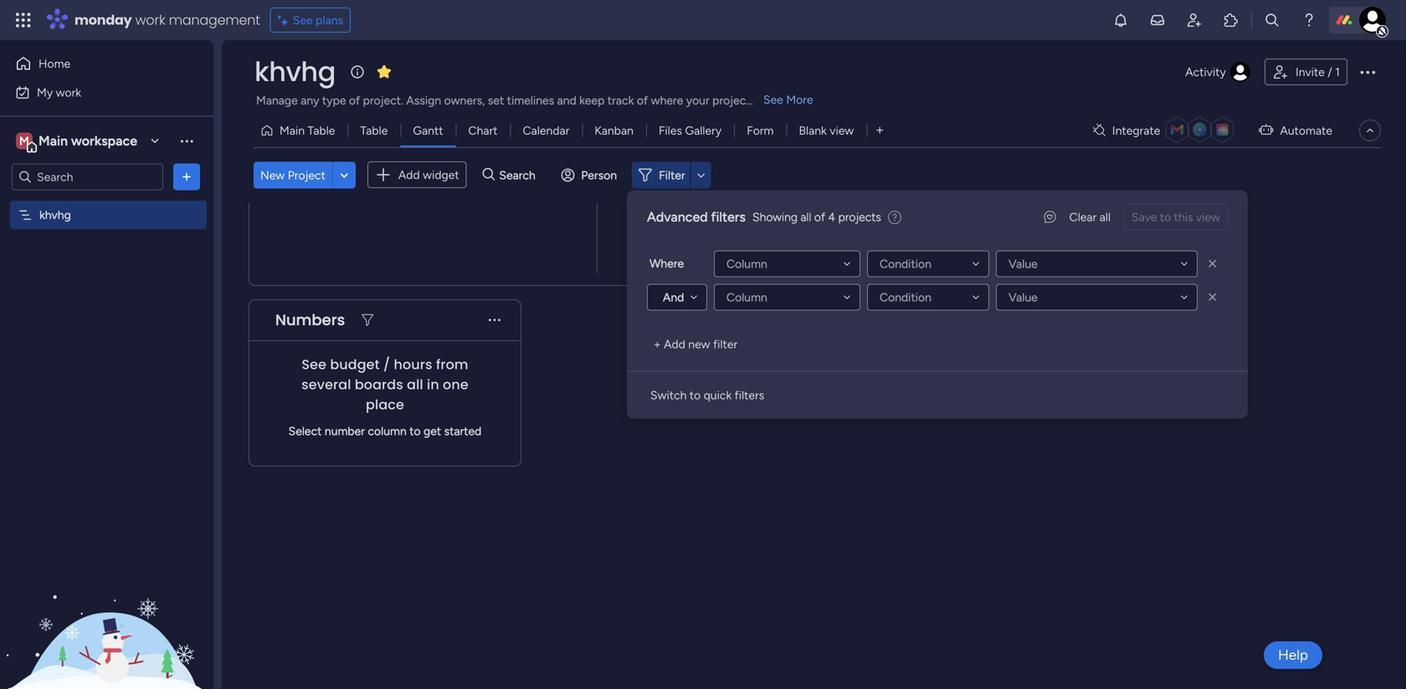 Task type: vqa. For each thing, say whether or not it's contained in the screenshot.
quick
yes



Task type: locate. For each thing, give the bounding box(es) containing it.
0 horizontal spatial view
[[830, 123, 854, 138]]

0 vertical spatial options image
[[1358, 62, 1378, 82]]

+ add new filter button
[[647, 331, 744, 358]]

select
[[288, 424, 322, 439]]

view right this
[[1196, 210, 1220, 224]]

arrow down image
[[691, 165, 711, 185]]

keep
[[579, 93, 605, 108]]

Search in workspace field
[[35, 167, 140, 187]]

khvhg down 'search in workspace' field at the left top of page
[[39, 208, 71, 222]]

column for 2nd remove sort image
[[727, 290, 767, 305]]

type
[[322, 93, 346, 108]]

column down advanced filters showing all of 4 projects
[[727, 257, 767, 271]]

and
[[663, 290, 684, 305]]

0 vertical spatial value
[[1009, 257, 1038, 271]]

of
[[349, 93, 360, 108], [637, 93, 648, 108], [814, 210, 825, 224]]

2 horizontal spatial of
[[814, 210, 825, 224]]

blank view button
[[786, 117, 867, 144]]

see left 'plans'
[[293, 13, 313, 27]]

main
[[280, 123, 305, 138], [39, 133, 68, 149]]

boards
[[355, 375, 403, 394]]

lottie animation element
[[0, 521, 213, 690]]

0 vertical spatial condition
[[880, 257, 932, 271]]

to left get at bottom
[[409, 424, 421, 439]]

0 horizontal spatial add
[[398, 168, 420, 182]]

0 horizontal spatial all
[[407, 375, 423, 394]]

0 vertical spatial column
[[727, 257, 767, 271]]

options image right 1 at the top
[[1358, 62, 1378, 82]]

0 horizontal spatial options image
[[178, 169, 195, 185]]

1 horizontal spatial options image
[[1358, 62, 1378, 82]]

see inside see budget / hours from several boards all in one place
[[302, 355, 326, 374]]

column
[[368, 424, 407, 439]]

2 remove sort image from the top
[[1204, 289, 1221, 306]]

filters
[[711, 209, 746, 225], [735, 388, 764, 403]]

show board description image
[[347, 64, 367, 80]]

work right my
[[56, 85, 81, 100]]

column
[[727, 257, 767, 271], [727, 290, 767, 305]]

manage
[[256, 93, 298, 108]]

all left "in"
[[407, 375, 423, 394]]

see
[[293, 13, 313, 27], [763, 92, 783, 107], [302, 355, 326, 374]]

track
[[608, 93, 634, 108]]

home button
[[10, 50, 180, 77]]

gary orlando image
[[1359, 7, 1386, 33]]

budget
[[330, 355, 380, 374]]

switch to quick filters button
[[644, 382, 771, 409]]

option
[[0, 200, 213, 203]]

new project button
[[254, 162, 332, 189]]

management
[[169, 10, 260, 29]]

1 vertical spatial options image
[[178, 169, 195, 185]]

1 vertical spatial add
[[664, 337, 686, 352]]

work for my
[[56, 85, 81, 100]]

2 table from the left
[[360, 123, 388, 138]]

several
[[301, 375, 351, 394]]

dapulse integrations image
[[1093, 124, 1106, 137]]

add widget
[[398, 168, 459, 182]]

0 vertical spatial remove sort image
[[1204, 256, 1221, 272]]

see inside see plans button
[[293, 13, 313, 27]]

all
[[801, 210, 811, 224], [1100, 210, 1111, 224], [407, 375, 423, 394]]

see up several
[[302, 355, 326, 374]]

started
[[444, 424, 482, 439]]

table down project.
[[360, 123, 388, 138]]

all inside "button"
[[1100, 210, 1111, 224]]

of right type
[[349, 93, 360, 108]]

1 vertical spatial filters
[[735, 388, 764, 403]]

0 vertical spatial see
[[293, 13, 313, 27]]

activity
[[1185, 65, 1226, 79]]

1 vertical spatial work
[[56, 85, 81, 100]]

and
[[557, 93, 577, 108]]

to left quick
[[690, 388, 701, 403]]

1 value from the top
[[1009, 257, 1038, 271]]

all inside advanced filters showing all of 4 projects
[[801, 210, 811, 224]]

0 horizontal spatial table
[[308, 123, 335, 138]]

where
[[651, 93, 683, 108]]

switch to quick filters
[[650, 388, 764, 403]]

0 vertical spatial work
[[135, 10, 165, 29]]

main inside workspace selection element
[[39, 133, 68, 149]]

of right track
[[637, 93, 648, 108]]

numbers
[[275, 310, 345, 331]]

2 horizontal spatial all
[[1100, 210, 1111, 224]]

+ add new filter
[[654, 337, 738, 352]]

all left 4
[[801, 210, 811, 224]]

save
[[1132, 210, 1157, 224]]

1 condition from the top
[[880, 257, 932, 271]]

table
[[308, 123, 335, 138], [360, 123, 388, 138]]

1 vertical spatial column
[[727, 290, 767, 305]]

gantt
[[413, 123, 443, 138]]

khvhg list box
[[0, 198, 213, 455]]

1 column from the top
[[727, 257, 767, 271]]

0 vertical spatial /
[[1328, 65, 1332, 79]]

filters right quick
[[735, 388, 764, 403]]

0 horizontal spatial main
[[39, 133, 68, 149]]

notifications image
[[1112, 12, 1129, 28]]

khvhg inside khvhg list box
[[39, 208, 71, 222]]

filters left showing
[[711, 209, 746, 225]]

1 remove sort image from the top
[[1204, 256, 1221, 272]]

khvhg field
[[250, 53, 340, 90]]

see inside see more 'link'
[[763, 92, 783, 107]]

options image down the 'workspace options' icon
[[178, 169, 195, 185]]

1
[[1335, 65, 1340, 79]]

1 vertical spatial to
[[690, 388, 701, 403]]

table down any
[[308, 123, 335, 138]]

1 horizontal spatial table
[[360, 123, 388, 138]]

1 vertical spatial khvhg
[[39, 208, 71, 222]]

remove from favorites image
[[376, 63, 392, 80]]

/ left 1 at the top
[[1328, 65, 1332, 79]]

khvhg
[[254, 53, 336, 90], [39, 208, 71, 222]]

all right 'clear'
[[1100, 210, 1111, 224]]

1 vertical spatial see
[[763, 92, 783, 107]]

manage any type of project. assign owners, set timelines and keep track of where your project stands.
[[256, 93, 790, 108]]

see for see more
[[763, 92, 783, 107]]

1 horizontal spatial all
[[801, 210, 811, 224]]

monday work management
[[74, 10, 260, 29]]

search everything image
[[1264, 12, 1281, 28]]

main inside 'button'
[[280, 123, 305, 138]]

add inside button
[[664, 337, 686, 352]]

1 horizontal spatial of
[[637, 93, 648, 108]]

1 vertical spatial remove sort image
[[1204, 289, 1221, 306]]

save to this view button
[[1124, 204, 1228, 231]]

gallery
[[685, 123, 722, 138]]

1 horizontal spatial to
[[690, 388, 701, 403]]

1 horizontal spatial work
[[135, 10, 165, 29]]

/ up boards
[[383, 355, 390, 374]]

see more
[[763, 92, 813, 107]]

view right blank
[[830, 123, 854, 138]]

view
[[830, 123, 854, 138], [1196, 210, 1220, 224]]

2 vertical spatial to
[[409, 424, 421, 439]]

form button
[[734, 117, 786, 144]]

help
[[1278, 647, 1308, 664]]

value
[[1009, 257, 1038, 271], [1009, 290, 1038, 305]]

0 horizontal spatial khvhg
[[39, 208, 71, 222]]

/ inside see budget / hours from several boards all in one place
[[383, 355, 390, 374]]

quick
[[704, 388, 732, 403]]

plans
[[316, 13, 343, 27]]

see plans button
[[270, 8, 351, 33]]

/
[[1328, 65, 1332, 79], [383, 355, 390, 374]]

add right +
[[664, 337, 686, 352]]

work right monday at top left
[[135, 10, 165, 29]]

of left 4
[[814, 210, 825, 224]]

filter button
[[632, 162, 711, 189]]

0 vertical spatial add
[[398, 168, 420, 182]]

get
[[424, 424, 441, 439]]

2 value from the top
[[1009, 290, 1038, 305]]

1 horizontal spatial khvhg
[[254, 53, 336, 90]]

main down manage
[[280, 123, 305, 138]]

+
[[654, 337, 661, 352]]

main for main table
[[280, 123, 305, 138]]

2 horizontal spatial to
[[1160, 210, 1171, 224]]

1 horizontal spatial view
[[1196, 210, 1220, 224]]

1 vertical spatial /
[[383, 355, 390, 374]]

new project
[[260, 168, 326, 182]]

1 horizontal spatial main
[[280, 123, 305, 138]]

2 column from the top
[[727, 290, 767, 305]]

lottie animation image
[[0, 521, 213, 690]]

collapse board header image
[[1364, 124, 1377, 137]]

add
[[398, 168, 420, 182], [664, 337, 686, 352]]

all inside see budget / hours from several boards all in one place
[[407, 375, 423, 394]]

1 horizontal spatial /
[[1328, 65, 1332, 79]]

Search field
[[495, 163, 545, 187]]

0 horizontal spatial of
[[349, 93, 360, 108]]

1 table from the left
[[308, 123, 335, 138]]

one
[[443, 375, 469, 394]]

1 vertical spatial value
[[1009, 290, 1038, 305]]

main right workspace icon in the left top of the page
[[39, 133, 68, 149]]

workspace image
[[16, 132, 33, 150]]

options image
[[1358, 62, 1378, 82], [178, 169, 195, 185]]

2 vertical spatial see
[[302, 355, 326, 374]]

switch
[[650, 388, 687, 403]]

new
[[688, 337, 710, 352]]

khvhg up any
[[254, 53, 336, 90]]

0 horizontal spatial work
[[56, 85, 81, 100]]

work for monday
[[135, 10, 165, 29]]

1 vertical spatial condition
[[880, 290, 932, 305]]

to left this
[[1160, 210, 1171, 224]]

0 vertical spatial to
[[1160, 210, 1171, 224]]

add left widget in the top of the page
[[398, 168, 420, 182]]

see left more
[[763, 92, 783, 107]]

workspace options image
[[178, 132, 195, 149]]

0 horizontal spatial /
[[383, 355, 390, 374]]

work inside button
[[56, 85, 81, 100]]

1 horizontal spatial add
[[664, 337, 686, 352]]

column up 'filter'
[[727, 290, 767, 305]]

advanced filters showing all of 4 projects
[[647, 209, 881, 225]]

integrate
[[1112, 123, 1160, 138]]

remove sort image
[[1204, 256, 1221, 272], [1204, 289, 1221, 306]]

inbox image
[[1149, 12, 1166, 28]]

0 vertical spatial khvhg
[[254, 53, 336, 90]]



Task type: describe. For each thing, give the bounding box(es) containing it.
clear
[[1069, 210, 1097, 224]]

4
[[828, 210, 835, 224]]

blank view
[[799, 123, 854, 138]]

m
[[19, 134, 29, 148]]

form
[[747, 123, 774, 138]]

main table button
[[254, 117, 348, 144]]

help image
[[1301, 12, 1317, 28]]

showing
[[752, 210, 798, 224]]

where
[[650, 257, 684, 271]]

learn more image
[[888, 210, 901, 226]]

automate
[[1280, 123, 1333, 138]]

/ inside button
[[1328, 65, 1332, 79]]

calendar button
[[510, 117, 582, 144]]

owners,
[[444, 93, 485, 108]]

assign
[[406, 93, 441, 108]]

main for main workspace
[[39, 133, 68, 149]]

any
[[301, 93, 319, 108]]

calendar
[[523, 123, 570, 138]]

value for second remove sort image from the bottom of the page
[[1009, 257, 1038, 271]]

save to this view
[[1132, 210, 1220, 224]]

table inside button
[[360, 123, 388, 138]]

files
[[659, 123, 682, 138]]

main workspace
[[39, 133, 137, 149]]

activity button
[[1179, 59, 1258, 85]]

filter
[[713, 337, 738, 352]]

monday
[[74, 10, 132, 29]]

help button
[[1264, 642, 1323, 670]]

project
[[288, 168, 326, 182]]

invite / 1 button
[[1265, 59, 1348, 85]]

my
[[37, 85, 53, 100]]

apps image
[[1223, 12, 1240, 28]]

widget
[[423, 168, 459, 182]]

see budget / hours from several boards all in one place
[[301, 355, 469, 414]]

number
[[325, 424, 365, 439]]

select number column to get started
[[288, 424, 482, 439]]

gantt button
[[400, 117, 456, 144]]

add inside popup button
[[398, 168, 420, 182]]

table inside 'button'
[[308, 123, 335, 138]]

person button
[[554, 162, 627, 189]]

kanban button
[[582, 117, 646, 144]]

invite / 1
[[1296, 65, 1340, 79]]

this
[[1174, 210, 1193, 224]]

invite members image
[[1186, 12, 1203, 28]]

add widget button
[[367, 162, 467, 188]]

column for second remove sort image from the bottom of the page
[[727, 257, 767, 271]]

projects
[[838, 210, 881, 224]]

clear all button
[[1063, 204, 1117, 231]]

to for switch
[[690, 388, 701, 403]]

autopilot image
[[1259, 119, 1273, 140]]

project
[[712, 93, 750, 108]]

my work button
[[10, 79, 180, 106]]

0 horizontal spatial to
[[409, 424, 421, 439]]

v2 user feedback image
[[1044, 208, 1056, 226]]

new
[[260, 168, 285, 182]]

see more link
[[762, 91, 815, 108]]

value for 2nd remove sort image
[[1009, 290, 1038, 305]]

person
[[581, 168, 617, 182]]

v2 funnel image
[[362, 315, 373, 327]]

stands.
[[753, 93, 790, 108]]

clear all
[[1069, 210, 1111, 224]]

in
[[427, 375, 439, 394]]

your
[[686, 93, 710, 108]]

set
[[488, 93, 504, 108]]

2 condition from the top
[[880, 290, 932, 305]]

to for save
[[1160, 210, 1171, 224]]

home
[[39, 57, 70, 71]]

0 vertical spatial view
[[830, 123, 854, 138]]

place
[[366, 396, 404, 414]]

filter
[[659, 168, 685, 182]]

chart button
[[456, 117, 510, 144]]

angle down image
[[340, 169, 348, 181]]

files gallery
[[659, 123, 722, 138]]

see plans
[[293, 13, 343, 27]]

1 vertical spatial view
[[1196, 210, 1220, 224]]

from
[[436, 355, 468, 374]]

of inside advanced filters showing all of 4 projects
[[814, 210, 825, 224]]

0 vertical spatial filters
[[711, 209, 746, 225]]

kanban
[[595, 123, 634, 138]]

more
[[786, 92, 813, 107]]

invite
[[1296, 65, 1325, 79]]

filters inside button
[[735, 388, 764, 403]]

main table
[[280, 123, 335, 138]]

chart
[[468, 123, 498, 138]]

select product image
[[15, 12, 32, 28]]

my work
[[37, 85, 81, 100]]

project.
[[363, 93, 403, 108]]

workspace
[[71, 133, 137, 149]]

v2 search image
[[483, 166, 495, 185]]

advanced
[[647, 209, 708, 225]]

add view image
[[877, 125, 883, 137]]

table button
[[348, 117, 400, 144]]

workspace selection element
[[16, 131, 140, 153]]

timelines
[[507, 93, 554, 108]]

files gallery button
[[646, 117, 734, 144]]

more dots image
[[489, 315, 501, 327]]

see for see plans
[[293, 13, 313, 27]]

see for see budget / hours from several boards all in one place
[[302, 355, 326, 374]]



